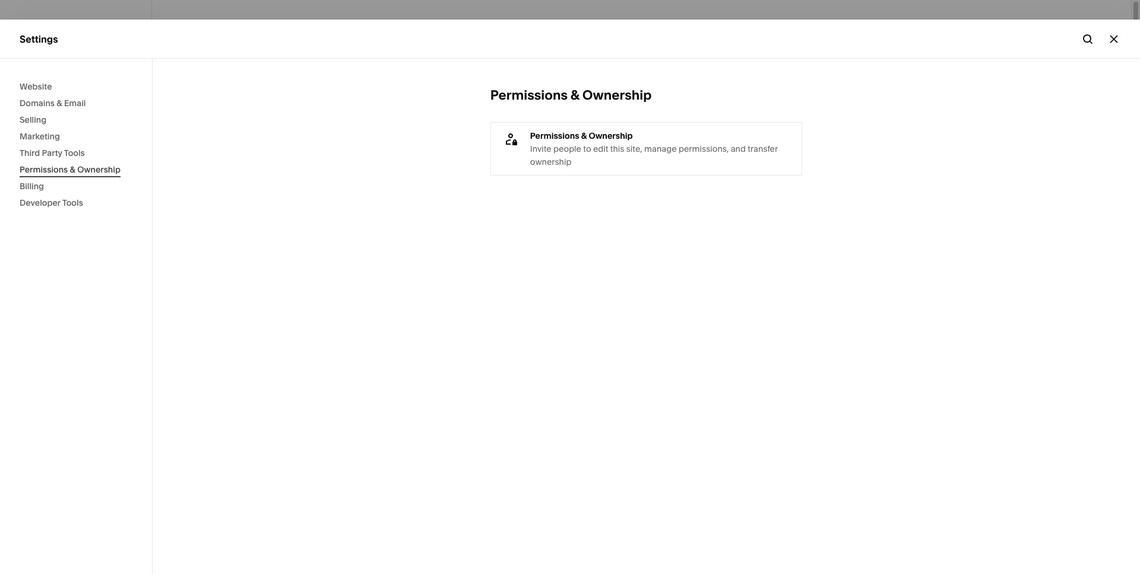 Task type: locate. For each thing, give the bounding box(es) containing it.
publish
[[947, 121, 980, 133]]

selling link
[[20, 94, 132, 109], [20, 112, 132, 128]]

selling link up products link
[[20, 94, 132, 109]]

website link up domains & email link
[[20, 73, 132, 87]]

selling
[[230, 19, 284, 39], [20, 95, 50, 107], [20, 115, 46, 125]]

1 vertical spatial ownership
[[589, 131, 633, 141]]

2 website from the top
[[20, 81, 52, 92]]

tools
[[64, 148, 85, 159], [62, 198, 83, 208]]

1 website from the top
[[20, 74, 57, 86]]

1 vertical spatial permissions
[[530, 131, 579, 141]]

0 horizontal spatial to
[[583, 144, 591, 154]]

orders link
[[26, 132, 138, 153]]

website domains & email selling marketing third party tools
[[20, 81, 86, 159]]

permissions & ownership up billing link
[[20, 164, 120, 175]]

1 vertical spatial selling
[[20, 95, 50, 107]]

permissions up invite at the left top of page
[[490, 87, 568, 103]]

2 selling link from the top
[[20, 112, 132, 128]]

manage
[[644, 144, 677, 154]]

1 website link from the top
[[20, 73, 132, 87]]

permissions inside permissions & ownership invite people to edit this site, manage permissions, and transfer ownership
[[530, 131, 579, 141]]

invoicing
[[26, 198, 62, 208]]

party
[[42, 148, 62, 159]]

to left edit
[[583, 144, 591, 154]]

marketing
[[20, 131, 60, 142]]

& inside permissions & ownership invite people to edit this site, manage permissions, and transfer ownership
[[581, 131, 587, 141]]

ownership
[[582, 87, 652, 103], [589, 131, 633, 141], [77, 164, 120, 175]]

1 vertical spatial selling link
[[20, 112, 132, 128]]

finance
[[26, 157, 57, 168]]

permissions,
[[679, 144, 729, 154]]

1 vertical spatial to
[[583, 144, 591, 154]]

permissions & ownership link
[[20, 162, 132, 178]]

permissions & ownership up people
[[490, 87, 652, 103]]

2 vertical spatial selling
[[20, 115, 46, 125]]

tools down billing link
[[62, 198, 83, 208]]

invoicing link
[[26, 193, 138, 213]]

domains & email link
[[20, 95, 132, 112]]

ready,
[[859, 121, 887, 133]]

tools up permissions & ownership link
[[64, 148, 85, 159]]

website link up email
[[20, 78, 132, 95]]

invite
[[530, 144, 551, 154]]

&
[[571, 87, 580, 103], [57, 98, 62, 109], [581, 131, 587, 141], [70, 164, 75, 175]]

to
[[936, 121, 945, 133], [583, 144, 591, 154]]

third
[[20, 148, 40, 159]]

settings
[[20, 33, 58, 45]]

0 vertical spatial permissions & ownership
[[490, 87, 652, 103]]

0 vertical spatial tools
[[64, 148, 85, 159]]

third party tools link
[[20, 145, 132, 162]]

discounts
[[26, 178, 66, 188]]

1 vertical spatial tools
[[62, 198, 83, 208]]

1 horizontal spatial to
[[936, 121, 945, 133]]

billing
[[20, 181, 44, 192]]

permissions up discounts
[[20, 164, 68, 175]]

this
[[610, 144, 624, 154]]

permissions
[[490, 87, 568, 103], [530, 131, 579, 141], [20, 164, 68, 175]]

subscribe
[[889, 121, 934, 133]]

tools inside the billing developer tools
[[62, 198, 83, 208]]

your
[[982, 121, 1002, 133]]

developer tools link
[[20, 195, 132, 211]]

website link
[[20, 73, 132, 87], [20, 78, 132, 95]]

website for website domains & email selling marketing third party tools
[[20, 81, 52, 92]]

permissions & ownership
[[490, 87, 652, 103], [20, 164, 120, 175]]

site,
[[626, 144, 642, 154]]

products link
[[26, 112, 138, 132]]

0 vertical spatial ownership
[[582, 87, 652, 103]]

ownership
[[530, 157, 571, 167]]

selling link down email
[[20, 112, 132, 128]]

domains
[[20, 98, 55, 109]]

0 vertical spatial selling link
[[20, 94, 132, 109]]

2 vertical spatial ownership
[[77, 164, 120, 175]]

0 horizontal spatial permissions & ownership
[[20, 164, 120, 175]]

billing developer tools
[[20, 181, 83, 208]]

website
[[20, 74, 57, 86], [20, 81, 52, 92]]

to left publish
[[936, 121, 945, 133]]

selling inside website domains & email selling marketing third party tools
[[20, 115, 46, 125]]

website inside website domains & email selling marketing third party tools
[[20, 81, 52, 92]]

tools inside website domains & email selling marketing third party tools
[[64, 148, 85, 159]]

ownership inside permissions & ownership invite people to edit this site, manage permissions, and transfer ownership
[[589, 131, 633, 141]]

1 selling link from the top
[[20, 94, 132, 109]]

edit
[[593, 144, 608, 154]]

permissions up people
[[530, 131, 579, 141]]



Task type: vqa. For each thing, say whether or not it's contained in the screenshot.
"Billing"
yes



Task type: describe. For each thing, give the bounding box(es) containing it.
you're
[[829, 121, 857, 133]]

permissions & ownership invite people to edit this site, manage permissions, and transfer ownership
[[530, 131, 778, 167]]

site.
[[1004, 121, 1022, 133]]

people
[[553, 144, 581, 154]]

and
[[731, 144, 746, 154]]

developer
[[20, 198, 61, 208]]

marketing link
[[20, 128, 132, 145]]

0 vertical spatial permissions
[[490, 87, 568, 103]]

when you're ready, subscribe to publish your site.
[[801, 121, 1022, 133]]

orders
[[26, 137, 54, 148]]

website for website
[[20, 74, 57, 86]]

1 horizontal spatial permissions & ownership
[[490, 87, 652, 103]]

& inside website domains & email selling marketing third party tools
[[57, 98, 62, 109]]

billing link
[[20, 178, 132, 195]]

finance link
[[26, 153, 138, 173]]

0 vertical spatial selling
[[230, 19, 284, 39]]

products
[[26, 117, 62, 128]]

1 vertical spatial permissions & ownership
[[20, 164, 120, 175]]

2 vertical spatial permissions
[[20, 164, 68, 175]]

discounts link
[[26, 173, 138, 193]]

2 website link from the top
[[20, 78, 132, 95]]

email
[[64, 98, 86, 109]]

subscribe
[[801, 149, 843, 158]]

when
[[801, 121, 827, 133]]

0 vertical spatial to
[[936, 121, 945, 133]]

to inside permissions & ownership invite people to edit this site, manage permissions, and transfer ownership
[[583, 144, 591, 154]]

transfer
[[748, 144, 778, 154]]



